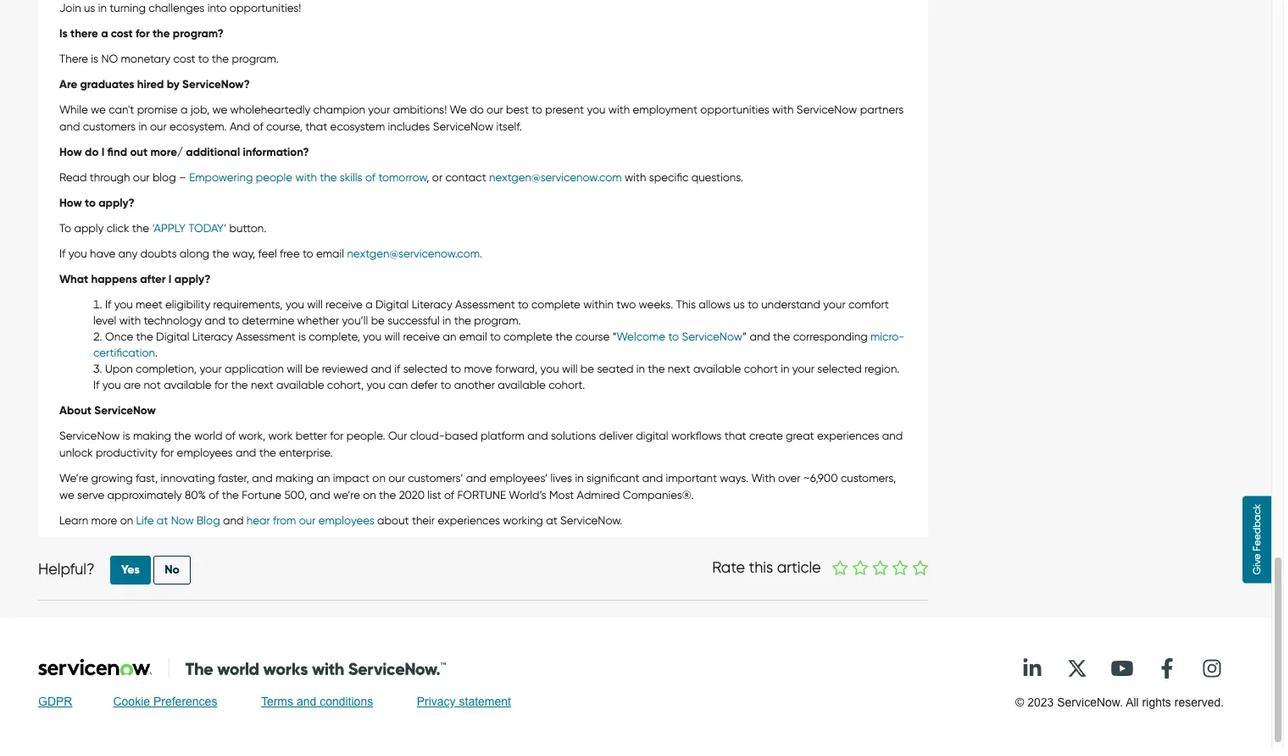 Task type: locate. For each thing, give the bounding box(es) containing it.
you inside while we can't promise a job, we wholeheartedly champion your ambitions! we do our best to present you with employment opportunities with servicenow partners and customers in our ecosystem. and of course, that ecosystem includes servicenow itself.
[[587, 104, 606, 116]]

2 vertical spatial is
[[123, 430, 130, 442]]

we inside we're growing fast, innovating faster, and making an impact on our customers' and employees' lives in significant and important ways. with over ~6,900 customers, we serve approximately 80% of the fortune 500, and we're on the 2020 list of fortune world's most admired companies®.
[[59, 489, 74, 502]]

challenges
[[149, 2, 205, 15]]

0 horizontal spatial at
[[157, 514, 168, 527]]

1 vertical spatial an
[[317, 472, 330, 485]]

to down 'if you meet eligibility requirements, you will receive a digital literacy assessment to complete within two weeks. this allows us to understand your comfort level with technology and to determine whether you'll be successful in the program.'
[[490, 330, 501, 343]]

0 vertical spatial is
[[91, 53, 98, 65]]

corresponding
[[793, 330, 868, 343]]

your up the ecosystem
[[368, 104, 390, 116]]

the right once
[[136, 330, 153, 343]]

cost down turning
[[111, 26, 133, 41]]

0 horizontal spatial a
[[101, 26, 108, 41]]

will up whether
[[307, 298, 323, 311]]

1 vertical spatial do
[[85, 145, 99, 160]]

is down whether
[[299, 330, 306, 343]]

servicenow down we
[[433, 121, 494, 133]]

the down faster, at the bottom of the page
[[222, 489, 239, 502]]

to down requirements,
[[228, 314, 239, 327]]

empowering
[[189, 172, 253, 184]]

0 vertical spatial making
[[133, 430, 171, 442]]

the left way,
[[212, 248, 229, 261]]

receive down successful
[[403, 330, 440, 343]]

a inside 'if you meet eligibility requirements, you will receive a digital literacy assessment to complete within two weeks. this allows us to understand your comfort level with technology and to determine whether you'll be successful in the program.'
[[366, 298, 373, 311]]

next down application
[[251, 379, 274, 391]]

1 how from the top
[[59, 145, 82, 160]]

our
[[487, 104, 503, 116], [150, 121, 167, 133], [133, 172, 150, 184], [388, 472, 405, 485], [299, 514, 316, 527]]

any
[[118, 248, 138, 261]]

0 horizontal spatial if
[[59, 248, 66, 261]]

0 horizontal spatial servicenow.
[[560, 514, 623, 527]]

0 horizontal spatial be
[[305, 363, 319, 375]]

life at now blog link
[[136, 514, 220, 527]]

course
[[575, 330, 610, 343]]

0 vertical spatial digital
[[376, 298, 409, 311]]

fortune
[[457, 489, 506, 502]]

1 at from the left
[[157, 514, 168, 527]]

~6,900
[[803, 472, 838, 485]]

and up customers,
[[882, 430, 903, 442]]

1 vertical spatial if
[[105, 298, 111, 311]]

opportunities
[[701, 104, 770, 116]]

you up cohort. on the left
[[541, 363, 559, 375]]

if up level
[[105, 298, 111, 311]]

with right opportunities
[[772, 104, 794, 116]]

0 horizontal spatial an
[[317, 472, 330, 485]]

making up the productivity
[[133, 430, 171, 442]]

once the digital literacy assessment is complete, you will receive an email to complete the course " welcome to servicenow " and the corresponding
[[105, 330, 871, 343]]

1 vertical spatial digital
[[156, 330, 189, 343]]

0 vertical spatial on
[[372, 472, 386, 485]]

we down we're
[[59, 489, 74, 502]]

successful
[[388, 314, 440, 327]]

0 horizontal spatial receive
[[326, 298, 363, 311]]

1 horizontal spatial if
[[93, 379, 99, 391]]

partners
[[860, 104, 904, 116]]

in inside 'if you meet eligibility requirements, you will receive a digital literacy assessment to complete within two weeks. this allows us to understand your comfort level with technology and to determine whether you'll be successful in the program.'
[[443, 314, 451, 327]]

1 horizontal spatial literacy
[[412, 298, 453, 311]]

experiences inside servicenow is making the world of work, work better for people. our cloud-based platform and solutions deliver digital workflows that create great experiences and unlock productivity for employees and the enterprise.
[[817, 430, 880, 442]]

1 horizontal spatial do
[[470, 104, 484, 116]]

1 vertical spatial a
[[181, 104, 188, 116]]

and left if
[[371, 363, 392, 375]]

2 how from the top
[[59, 196, 82, 211]]

understand
[[761, 298, 821, 311]]

learn more on life at now blog and hear from our employees about their experiences working at servicenow.
[[59, 514, 625, 527]]

assessment inside 'if you meet eligibility requirements, you will receive a digital literacy assessment to complete within two weeks. this allows us to understand your comfort level with technology and to determine whether you'll be successful in the program.'
[[455, 298, 515, 311]]

the left the course
[[556, 330, 573, 343]]

cohort.
[[549, 379, 585, 391]]

the up "once the digital literacy assessment is complete, you will receive an email to complete the course " welcome to servicenow " and the corresponding"
[[454, 314, 471, 327]]

2 vertical spatial a
[[366, 298, 373, 311]]

program. up servicenow?
[[232, 53, 279, 65]]

1 horizontal spatial making
[[276, 472, 314, 485]]

working
[[503, 514, 543, 527]]

about
[[59, 403, 92, 418]]

of
[[253, 121, 263, 133], [365, 172, 376, 184], [225, 430, 236, 442], [209, 489, 219, 502], [444, 489, 454, 502]]

0 vertical spatial employees
[[177, 447, 233, 459]]

receive up the you'll
[[326, 298, 363, 311]]

1 vertical spatial email
[[459, 330, 487, 343]]

None checkbox
[[893, 560, 908, 577]]

0 vertical spatial next
[[668, 363, 691, 375]]

employees down world
[[177, 447, 233, 459]]

complete,
[[309, 330, 360, 343]]

based
[[445, 430, 478, 442]]

1 horizontal spatial employees
[[319, 514, 375, 527]]

apply? up eligibility
[[174, 273, 210, 287]]

0 vertical spatial program.
[[232, 53, 279, 65]]

1 horizontal spatial apply?
[[174, 273, 210, 287]]

1 horizontal spatial that
[[725, 430, 747, 442]]

youtube image
[[1105, 652, 1139, 686]]

that inside while we can't promise a job, we wholeheartedly champion your ambitions! we do our best to present you with employment opportunities with servicenow partners and customers in our ecosystem. and of course, that ecosystem includes servicenow itself.
[[305, 121, 327, 133]]

email for to
[[316, 248, 344, 261]]

i left find
[[101, 145, 105, 160]]

the left skills
[[320, 172, 337, 184]]

making inside we're growing fast, innovating faster, and making an impact on our customers' and employees' lives in significant and important ways. with over ~6,900 customers, we serve approximately 80% of the fortune 500, and we're on the 2020 list of fortune world's most admired companies®.
[[276, 472, 314, 485]]

0 horizontal spatial selected
[[403, 363, 448, 375]]

reviewed
[[322, 363, 368, 375]]

best
[[506, 104, 529, 116]]

0 vertical spatial assessment
[[455, 298, 515, 311]]

literacy inside 'if you meet eligibility requirements, you will receive a digital literacy assessment to complete within two weeks. this allows us to understand your comfort level with technology and to determine whether you'll be successful in the program.'
[[412, 298, 453, 311]]

complete inside 'if you meet eligibility requirements, you will receive a digital literacy assessment to complete within two weeks. this allows us to understand your comfort level with technology and to determine whether you'll be successful in the program.'
[[532, 298, 581, 311]]

in down promise
[[139, 121, 147, 133]]

of inside while we can't promise a job, we wholeheartedly champion your ambitions! we do our best to present you with employment opportunities with servicenow partners and customers in our ecosystem. and of course, that ecosystem includes servicenow itself.
[[253, 121, 263, 133]]

0 vertical spatial that
[[305, 121, 327, 133]]

no button
[[154, 556, 191, 585]]

experiences down 'fortune'
[[438, 514, 500, 527]]

region.
[[865, 363, 900, 375]]

privacy
[[417, 695, 456, 709]]

0 horizontal spatial apply?
[[98, 196, 135, 211]]

the left world
[[174, 430, 191, 442]]

our up "2020"
[[388, 472, 405, 485]]

servicenow.
[[560, 514, 623, 527], [1057, 696, 1123, 709]]

0 horizontal spatial assessment
[[236, 330, 296, 343]]

2 vertical spatial on
[[120, 514, 133, 527]]

0 horizontal spatial us
[[84, 2, 95, 15]]

1 horizontal spatial cost
[[173, 53, 195, 65]]

will up cohort. on the left
[[562, 363, 578, 375]]

do right we
[[470, 104, 484, 116]]

opportunities!
[[230, 2, 301, 15]]

0 horizontal spatial i
[[101, 145, 105, 160]]

2020
[[399, 489, 425, 502]]

1 vertical spatial making
[[276, 472, 314, 485]]

that inside servicenow is making the world of work, work better for people. our cloud-based platform and solutions deliver digital workflows that create great experiences and unlock productivity for employees and the enterprise.
[[725, 430, 747, 442]]

and
[[230, 121, 250, 133]]

list
[[428, 489, 441, 502]]

our left blog at the left of the page
[[133, 172, 150, 184]]

how for how do i find out more/ additional information?
[[59, 145, 82, 160]]

0 vertical spatial us
[[84, 2, 95, 15]]

we're
[[59, 472, 88, 485]]

and right 500, at the left
[[310, 489, 330, 502]]

if
[[395, 363, 400, 375]]

was this article helpful? group
[[110, 556, 191, 585]]

program.
[[232, 53, 279, 65], [474, 314, 521, 327]]

of left work,
[[225, 430, 236, 442]]

promise
[[137, 104, 178, 116]]

if inside 'if you meet eligibility requirements, you will receive a digital literacy assessment to complete within two weeks. this allows us to understand your comfort level with technology and to determine whether you'll be successful in the program.'
[[105, 298, 111, 311]]

selected down corresponding
[[817, 363, 862, 375]]

rate this article
[[712, 559, 821, 576]]

complete up forward,
[[504, 330, 553, 343]]

your down corresponding
[[792, 363, 815, 375]]

0 horizontal spatial that
[[305, 121, 327, 133]]

customers'
[[408, 472, 463, 485]]

while
[[59, 104, 88, 116]]

you'll
[[342, 314, 368, 327]]

0 horizontal spatial we
[[59, 489, 74, 502]]

1 vertical spatial employees
[[319, 514, 375, 527]]

meet
[[136, 298, 163, 311]]

the up servicenow?
[[212, 53, 229, 65]]

1 horizontal spatial receive
[[403, 330, 440, 343]]

if you meet eligibility requirements, you will receive a digital literacy assessment to complete within two weeks. this allows us to understand your comfort level with technology and to determine whether you'll be successful in the program.
[[93, 298, 889, 327]]

is inside servicenow is making the world of work, work better for people. our cloud-based platform and solutions deliver digital workflows that create great experiences and unlock productivity for employees and the enterprise.
[[123, 430, 130, 442]]

1 horizontal spatial experiences
[[817, 430, 880, 442]]

1 vertical spatial is
[[299, 330, 306, 343]]

will inside 'if you meet eligibility requirements, you will receive a digital literacy assessment to complete within two weeks. this allows us to understand your comfort level with technology and to determine whether you'll be successful in the program.'
[[307, 298, 323, 311]]

in right seated
[[636, 363, 645, 375]]

how up read
[[59, 145, 82, 160]]

1 vertical spatial experiences
[[438, 514, 500, 527]]

1 horizontal spatial be
[[371, 314, 385, 327]]

our right from
[[299, 514, 316, 527]]

0 horizontal spatial making
[[133, 430, 171, 442]]

literacy down eligibility
[[192, 330, 233, 343]]

ambitions!
[[393, 104, 447, 116]]

linkedin image
[[1016, 652, 1050, 686]]

servicenow
[[797, 104, 857, 116], [433, 121, 494, 133], [682, 330, 743, 343], [94, 403, 156, 418], [59, 430, 120, 442]]

1 vertical spatial program.
[[474, 314, 521, 327]]

rights
[[1142, 696, 1171, 709]]

0 vertical spatial receive
[[326, 298, 363, 311]]

literacy up successful
[[412, 298, 453, 311]]

1 vertical spatial literacy
[[192, 330, 233, 343]]

0 horizontal spatial employees
[[177, 447, 233, 459]]

ways.
[[720, 472, 749, 485]]

receive inside 'if you meet eligibility requirements, you will receive a digital literacy assessment to complete within two weeks. this allows us to understand your comfort level with technology and to determine whether you'll be successful in the program.'
[[326, 298, 363, 311]]

program?
[[173, 26, 224, 41]]

0 horizontal spatial email
[[316, 248, 344, 261]]

your inside while we can't promise a job, we wholeheartedly champion your ambitions! we do our best to present you with employment opportunities with servicenow partners and customers in our ecosystem. and of course, that ecosystem includes servicenow itself.
[[368, 104, 390, 116]]

we're
[[333, 489, 360, 502]]

1 horizontal spatial an
[[443, 330, 456, 343]]

experiences
[[817, 430, 880, 442], [438, 514, 500, 527]]

1 vertical spatial cost
[[173, 53, 195, 65]]

and down while
[[59, 121, 80, 133]]

1 horizontal spatial servicenow.
[[1057, 696, 1123, 709]]

0 vertical spatial experiences
[[817, 430, 880, 442]]

be inside 'if you meet eligibility requirements, you will receive a digital literacy assessment to complete within two weeks. this allows us to understand your comfort level with technology and to determine whether you'll be successful in the program.'
[[371, 314, 385, 327]]

cohort,
[[327, 379, 364, 391]]

employees inside servicenow is making the world of work, work better for people. our cloud-based platform and solutions deliver digital workflows that create great experiences and unlock productivity for employees and the enterprise.
[[177, 447, 233, 459]]

servicenow down are
[[94, 403, 156, 418]]

None checkbox
[[833, 560, 848, 577], [853, 560, 868, 577], [873, 560, 888, 577], [913, 560, 928, 577], [833, 560, 848, 577], [853, 560, 868, 577], [873, 560, 888, 577], [913, 560, 928, 577]]

complete
[[532, 298, 581, 311], [504, 330, 553, 343]]

1 vertical spatial us
[[734, 298, 745, 311]]

© 2023 servicenow. all rights reserved.
[[1016, 696, 1224, 709]]

no
[[101, 53, 118, 65]]

0 horizontal spatial next
[[251, 379, 274, 391]]

apply?
[[98, 196, 135, 211], [174, 273, 210, 287]]

to right welcome
[[668, 330, 679, 343]]

0 vertical spatial do
[[470, 104, 484, 116]]

in right successful
[[443, 314, 451, 327]]

1 horizontal spatial us
[[734, 298, 745, 311]]

how down read
[[59, 196, 82, 211]]

making up 500, at the left
[[276, 472, 314, 485]]

if inside upon completion, your application will be reviewed and if selected to move forward, you will be seated in the next available cohort in your selected region. if you are not available for the next available cohort, you can defer to another available cohort.
[[93, 379, 99, 391]]

is up the productivity
[[123, 430, 130, 442]]

blog
[[197, 514, 220, 527]]

and inside 'if you meet eligibility requirements, you will receive a digital literacy assessment to complete within two weeks. this allows us to understand your comfort level with technology and to determine whether you'll be successful in the program.'
[[205, 314, 225, 327]]

1 horizontal spatial program.
[[474, 314, 521, 327]]

employees
[[177, 447, 233, 459], [319, 514, 375, 527]]

welcome
[[617, 330, 666, 343]]

two
[[616, 298, 636, 311]]

cost up by
[[173, 53, 195, 65]]

1 horizontal spatial we
[[91, 104, 106, 116]]

we
[[91, 104, 106, 116], [212, 104, 227, 116], [59, 489, 74, 502]]

at down most on the bottom of the page
[[546, 514, 558, 527]]

0 vertical spatial literacy
[[412, 298, 453, 311]]

in right lives
[[575, 472, 584, 485]]

with up once
[[119, 314, 141, 327]]

with left specific
[[625, 172, 646, 184]]

selected
[[403, 363, 448, 375], [817, 363, 862, 375]]

ecosystem.
[[169, 121, 227, 133]]

digital
[[636, 430, 669, 442]]

2 horizontal spatial a
[[366, 298, 373, 311]]

with
[[609, 104, 630, 116], [772, 104, 794, 116], [295, 172, 317, 184], [625, 172, 646, 184], [119, 314, 141, 327]]

do
[[470, 104, 484, 116], [85, 145, 99, 160]]

1 vertical spatial servicenow.
[[1057, 696, 1123, 709]]

0 horizontal spatial literacy
[[192, 330, 233, 343]]

program. up "once the digital literacy assessment is complete, you will receive an email to complete the course " welcome to servicenow " and the corresponding"
[[474, 314, 521, 327]]

digital down technology
[[156, 330, 189, 343]]

hired
[[137, 77, 164, 92]]

email for an
[[459, 330, 487, 343]]

1 horizontal spatial selected
[[817, 363, 862, 375]]

will right application
[[287, 363, 302, 375]]

'apply today' link
[[152, 222, 227, 235]]

doubts
[[140, 248, 177, 261]]

cookie preferences link
[[113, 695, 217, 713]]

out
[[130, 145, 148, 160]]

world
[[194, 430, 222, 442]]

1 vertical spatial i
[[169, 273, 172, 287]]

while we can't promise a job, we wholeheartedly champion your ambitions! we do our best to present you with employment opportunities with servicenow partners and customers in our ecosystem. and of course, that ecosystem includes servicenow itself.
[[59, 104, 904, 133]]

servicenow. down admired
[[560, 514, 623, 527]]

if down to
[[59, 248, 66, 261]]

monetary
[[121, 53, 171, 65]]

0 vertical spatial if
[[59, 248, 66, 261]]

how for how to apply?
[[59, 196, 82, 211]]

1 vertical spatial complete
[[504, 330, 553, 343]]

0 horizontal spatial is
[[91, 53, 98, 65]]

our
[[388, 430, 407, 442]]

complete for within
[[532, 298, 581, 311]]

tomorrow
[[378, 172, 427, 184]]

0 vertical spatial i
[[101, 145, 105, 160]]

you right present
[[587, 104, 606, 116]]

if for if you have any doubts along the way, feel free to email nextgen@servicenow.com.
[[59, 248, 66, 261]]

making inside servicenow is making the world of work, work better for people. our cloud-based platform and solutions deliver digital workflows that create great experiences and unlock productivity for employees and the enterprise.
[[133, 430, 171, 442]]

once
[[105, 330, 133, 343]]

if for if you meet eligibility requirements, you will receive a digital literacy assessment to complete within two weeks. this allows us to understand your comfort level with technology and to determine whether you'll be successful in the program.
[[105, 298, 111, 311]]

0 horizontal spatial do
[[85, 145, 99, 160]]

1 horizontal spatial email
[[459, 330, 487, 343]]

1 vertical spatial how
[[59, 196, 82, 211]]

us inside 'if you meet eligibility requirements, you will receive a digital literacy assessment to complete within two weeks. this allows us to understand your comfort level with technology and to determine whether you'll be successful in the program.'
[[734, 298, 745, 311]]

0 horizontal spatial digital
[[156, 330, 189, 343]]

digital up successful
[[376, 298, 409, 311]]

on right we're
[[363, 489, 376, 502]]

people.
[[346, 430, 385, 442]]

1 vertical spatial receive
[[403, 330, 440, 343]]

0 vertical spatial how
[[59, 145, 82, 160]]

enterprise.
[[279, 447, 333, 459]]

information?
[[243, 145, 309, 160]]

1 vertical spatial next
[[251, 379, 274, 391]]

2 horizontal spatial if
[[105, 298, 111, 311]]

0 vertical spatial complete
[[532, 298, 581, 311]]

1 vertical spatial that
[[725, 430, 747, 442]]

of right and
[[253, 121, 263, 133]]

0 vertical spatial email
[[316, 248, 344, 261]]

and inside while we can't promise a job, we wholeheartedly champion your ambitions! we do our best to present you with employment opportunities with servicenow partners and customers in our ecosystem. and of course, that ecosystem includes servicenow itself.
[[59, 121, 80, 133]]

and down eligibility
[[205, 314, 225, 327]]

a right there
[[101, 26, 108, 41]]

nextgen@servicenow.com link
[[489, 172, 622, 184]]

conditions
[[320, 695, 373, 709]]

complete left within
[[532, 298, 581, 311]]

and up the companies®.
[[642, 472, 663, 485]]

2 vertical spatial if
[[93, 379, 99, 391]]

itself.
[[496, 121, 522, 133]]

servicenow up the unlock
[[59, 430, 120, 442]]

0 horizontal spatial experiences
[[438, 514, 500, 527]]

employees down we're
[[319, 514, 375, 527]]

preferences
[[153, 695, 217, 709]]

1 horizontal spatial at
[[546, 514, 558, 527]]

completion,
[[136, 363, 197, 375]]

important
[[666, 472, 717, 485]]

0 vertical spatial an
[[443, 330, 456, 343]]

at right the life
[[157, 514, 168, 527]]

1 horizontal spatial is
[[123, 430, 130, 442]]

of right '80%'
[[209, 489, 219, 502]]



Task type: describe. For each thing, give the bounding box(es) containing it.
2 at from the left
[[546, 514, 558, 527]]

terms and conditions link
[[261, 695, 373, 713]]

life
[[136, 514, 154, 527]]

to left understand
[[748, 298, 759, 311]]

0 vertical spatial cost
[[111, 26, 133, 41]]

about servicenow
[[59, 403, 159, 418]]

complete for the
[[504, 330, 553, 343]]

people
[[256, 172, 293, 184]]

present
[[545, 104, 584, 116]]

cookie
[[113, 695, 150, 709]]

if you have any doubts along the way, feel free to email nextgen@servicenow.com.
[[59, 248, 482, 261]]

statement
[[459, 695, 511, 709]]

in right cohort
[[781, 363, 790, 375]]

upon
[[105, 363, 133, 375]]

rate
[[712, 559, 745, 576]]

to inside while we can't promise a job, we wholeheartedly champion your ambitions! we do our best to present you with employment opportunities with servicenow partners and customers in our ecosystem. and of course, that ecosystem includes servicenow itself.
[[532, 104, 542, 116]]

of right skills
[[365, 172, 376, 184]]

your inside 'if you meet eligibility requirements, you will receive a digital literacy assessment to complete within two weeks. this allows us to understand your comfort level with technology and to determine whether you'll be successful in the program.'
[[823, 298, 846, 311]]

servicenow down allows
[[682, 330, 743, 343]]

into
[[207, 2, 227, 15]]

admired
[[577, 489, 620, 502]]

you left have
[[68, 248, 87, 261]]

how to apply?
[[59, 196, 135, 211]]

your left application
[[200, 363, 222, 375]]

the up there is no monetary cost to the program.
[[153, 26, 170, 41]]

more
[[91, 514, 117, 527]]

to right free on the left top of page
[[303, 248, 313, 261]]

most
[[549, 489, 574, 502]]

the down understand
[[773, 330, 790, 343]]

find
[[107, 145, 127, 160]]

from
[[273, 514, 296, 527]]

cookie preferences
[[113, 695, 217, 709]]

will down successful
[[384, 330, 400, 343]]

0 vertical spatial apply?
[[98, 196, 135, 211]]

growing
[[91, 472, 133, 485]]

can
[[388, 379, 408, 391]]

1 vertical spatial assessment
[[236, 330, 296, 343]]

with left employment
[[609, 104, 630, 116]]

unlock
[[59, 447, 93, 459]]

servicenow inside servicenow is making the world of work, work better for people. our cloud-based platform and solutions deliver digital workflows that create great experiences and unlock productivity for employees and the enterprise.
[[59, 430, 120, 442]]

read
[[59, 172, 87, 184]]

1 horizontal spatial next
[[668, 363, 691, 375]]

there is no monetary cost to the program.
[[59, 53, 284, 65]]

employees'
[[490, 472, 548, 485]]

with inside 'if you meet eligibility requirements, you will receive a digital literacy assessment to complete within two weeks. this allows us to understand your comfort level with technology and to determine whether you'll be successful in the program.'
[[119, 314, 141, 327]]

lives
[[551, 472, 572, 485]]

2023
[[1028, 696, 1054, 709]]

fast,
[[136, 472, 158, 485]]

digital inside 'if you meet eligibility requirements, you will receive a digital literacy assessment to complete within two weeks. this allows us to understand your comfort level with technology and to determine whether you'll be successful in the program.'
[[376, 298, 409, 311]]

to up "apply"
[[85, 196, 96, 211]]

button.
[[229, 222, 266, 235]]

available left cohort,
[[276, 379, 324, 391]]

upon completion, your application will be reviewed and if selected to move forward, you will be seated in the next available cohort in your selected region. if you are not available for the next available cohort, you can defer to another available cohort.
[[93, 363, 903, 391]]

servicenow image
[[38, 659, 446, 677]]

over
[[778, 472, 801, 485]]

and right platform
[[528, 430, 548, 442]]

approximately
[[107, 489, 182, 502]]

our down promise
[[150, 121, 167, 133]]

defer
[[411, 379, 438, 391]]

rate this article slider
[[833, 559, 928, 578]]

productivity
[[96, 447, 158, 459]]

within
[[583, 298, 614, 311]]

micro- certification link
[[93, 330, 905, 359]]

their
[[412, 514, 435, 527]]

you up whether
[[286, 298, 304, 311]]

of inside servicenow is making the world of work, work better for people. our cloud-based platform and solutions deliver digital workflows that create great experiences and unlock productivity for employees and the enterprise.
[[225, 430, 236, 442]]

in left turning
[[98, 2, 107, 15]]

our up itself.
[[487, 104, 503, 116]]

cloud-
[[410, 430, 445, 442]]

for right better
[[330, 430, 344, 442]]

includes
[[388, 121, 430, 133]]

0 vertical spatial a
[[101, 26, 108, 41]]

way,
[[232, 248, 255, 261]]

of right list
[[444, 489, 454, 502]]

0 horizontal spatial program.
[[232, 53, 279, 65]]

impact
[[333, 472, 370, 485]]

terms and conditions
[[261, 695, 373, 709]]

are
[[124, 379, 141, 391]]

available down forward,
[[498, 379, 546, 391]]

welcome to servicenow link
[[617, 330, 743, 343]]

is for cost
[[91, 53, 98, 65]]

weeks.
[[639, 298, 673, 311]]

our inside we're growing fast, innovating faster, and making an impact on our customers' and employees' lives in significant and important ways. with over ~6,900 customers, we serve approximately 80% of the fortune 500, and we're on the 2020 list of fortune world's most admired companies®.
[[388, 472, 405, 485]]

in inside we're growing fast, innovating faster, and making an impact on our customers' and employees' lives in significant and important ways. with over ~6,900 customers, we serve approximately 80% of the fortune 500, and we're on the 2020 list of fortune world's most admired companies®.
[[575, 472, 584, 485]]

and inside upon completion, your application will be reviewed and if selected to move forward, you will be seated in the next available cohort in your selected region. if you are not available for the next available cohort, you can defer to another available cohort.
[[371, 363, 392, 375]]

the right click
[[132, 222, 149, 235]]

1 vertical spatial on
[[363, 489, 376, 502]]

with right people
[[295, 172, 317, 184]]

terms
[[261, 695, 293, 709]]

available down completion, at left
[[164, 379, 212, 391]]

how do i find out more/ additional information?
[[59, 145, 312, 160]]

the down application
[[231, 379, 248, 391]]

the left "2020"
[[379, 489, 396, 502]]

0 vertical spatial servicenow.
[[560, 514, 623, 527]]

and up fortune
[[252, 472, 273, 485]]

servicenow left the "partners"
[[797, 104, 857, 116]]

a inside while we can't promise a job, we wholeheartedly champion your ambitions! we do our best to present you with employment opportunities with servicenow partners and customers in our ecosystem. and of course, that ecosystem includes servicenow itself.
[[181, 104, 188, 116]]

champion
[[313, 104, 365, 116]]

none checkbox inside rate this article slider
[[893, 560, 908, 577]]

for up innovating
[[160, 447, 174, 459]]

you left can
[[367, 379, 385, 391]]

to down program?
[[198, 53, 209, 65]]

platform
[[481, 430, 525, 442]]

do inside while we can't promise a job, we wholeheartedly champion your ambitions! we do our best to present you with employment opportunities with servicenow partners and customers in our ecosystem. and of course, that ecosystem includes servicenow itself.
[[470, 104, 484, 116]]

and right the "
[[750, 330, 770, 343]]

free
[[280, 248, 300, 261]]

program. inside 'if you meet eligibility requirements, you will receive a digital literacy assessment to complete within two weeks. this allows us to understand your comfort level with technology and to determine whether you'll be successful in the program.'
[[474, 314, 521, 327]]

2 horizontal spatial is
[[299, 330, 306, 343]]

available left cohort
[[693, 363, 741, 375]]

to up micro- certification link
[[518, 298, 529, 311]]

for inside upon completion, your application will be reviewed and if selected to move forward, you will be seated in the next available cohort in your selected region. if you are not available for the next available cohort, you can defer to another available cohort.
[[214, 379, 228, 391]]

workflows
[[671, 430, 722, 442]]

to right defer
[[441, 379, 451, 391]]

you up level
[[114, 298, 133, 311]]

contact
[[445, 172, 486, 184]]

yes
[[121, 563, 140, 577]]

you down upon
[[102, 379, 121, 391]]

you down the you'll
[[363, 330, 382, 343]]

hear from our employees link
[[246, 514, 375, 527]]

have
[[90, 248, 116, 261]]

and down work,
[[236, 447, 256, 459]]

and right terms
[[297, 695, 316, 709]]

the inside 'if you meet eligibility requirements, you will receive a digital literacy assessment to complete within two weeks. this allows us to understand your comfort level with technology and to determine whether you'll be successful in the program.'
[[454, 314, 471, 327]]

1 vertical spatial apply?
[[174, 273, 210, 287]]

this
[[749, 559, 773, 576]]

2 horizontal spatial be
[[581, 363, 594, 375]]

all
[[1126, 696, 1139, 709]]

ecosystem
[[330, 121, 385, 133]]

,
[[427, 172, 429, 184]]

servicenow is making the world of work, work better for people. our cloud-based platform and solutions deliver digital workflows that create great experiences and unlock productivity for employees and the enterprise.
[[59, 430, 903, 459]]

this
[[676, 298, 696, 311]]

more/
[[150, 145, 183, 160]]

join us in turning challenges into opportunities!
[[59, 2, 307, 15]]

blog
[[153, 172, 176, 184]]

and right blog
[[223, 514, 244, 527]]

is there a cost for the program?
[[59, 26, 227, 41]]

job,
[[191, 104, 209, 116]]

and up 'fortune'
[[466, 472, 487, 485]]

servicenow?
[[182, 77, 250, 92]]

to left 'move'
[[451, 363, 461, 375]]

privacy statement
[[417, 695, 511, 709]]

is for world
[[123, 430, 130, 442]]

comfort
[[849, 298, 889, 311]]

the down welcome
[[648, 363, 665, 375]]

gdpr
[[38, 695, 72, 709]]

'apply
[[152, 222, 186, 235]]

are
[[59, 77, 77, 92]]

2 horizontal spatial we
[[212, 104, 227, 116]]

facebook image
[[1150, 652, 1184, 686]]

gdpr link
[[38, 695, 72, 713]]

an inside we're growing fast, innovating faster, and making an impact on our customers' and employees' lives in significant and important ways. with over ~6,900 customers, we serve approximately 80% of the fortune 500, and we're on the 2020 list of fortune world's most admired companies®.
[[317, 472, 330, 485]]

are graduates hired by servicenow?
[[59, 77, 253, 92]]

level
[[93, 314, 116, 327]]

80%
[[185, 489, 206, 502]]

certification
[[93, 346, 155, 359]]

article
[[777, 559, 821, 576]]

the down work
[[259, 447, 276, 459]]

employment
[[633, 104, 698, 116]]

twitter image
[[1061, 652, 1094, 686]]

for up monetary
[[136, 26, 150, 41]]

empowering people with the skills of tomorrow link
[[189, 172, 427, 184]]

customers
[[83, 121, 136, 133]]

–
[[179, 172, 186, 184]]

serve
[[77, 489, 105, 502]]

questions.
[[692, 172, 744, 184]]

2 selected from the left
[[817, 363, 862, 375]]

1 selected from the left
[[403, 363, 448, 375]]

in inside while we can't promise a job, we wholeheartedly champion your ambitions! we do our best to present you with employment opportunities with servicenow partners and customers in our ecosystem. and of course, that ecosystem includes servicenow itself.
[[139, 121, 147, 133]]



Task type: vqa. For each thing, say whether or not it's contained in the screenshot.
Compliance Maintenance
no



